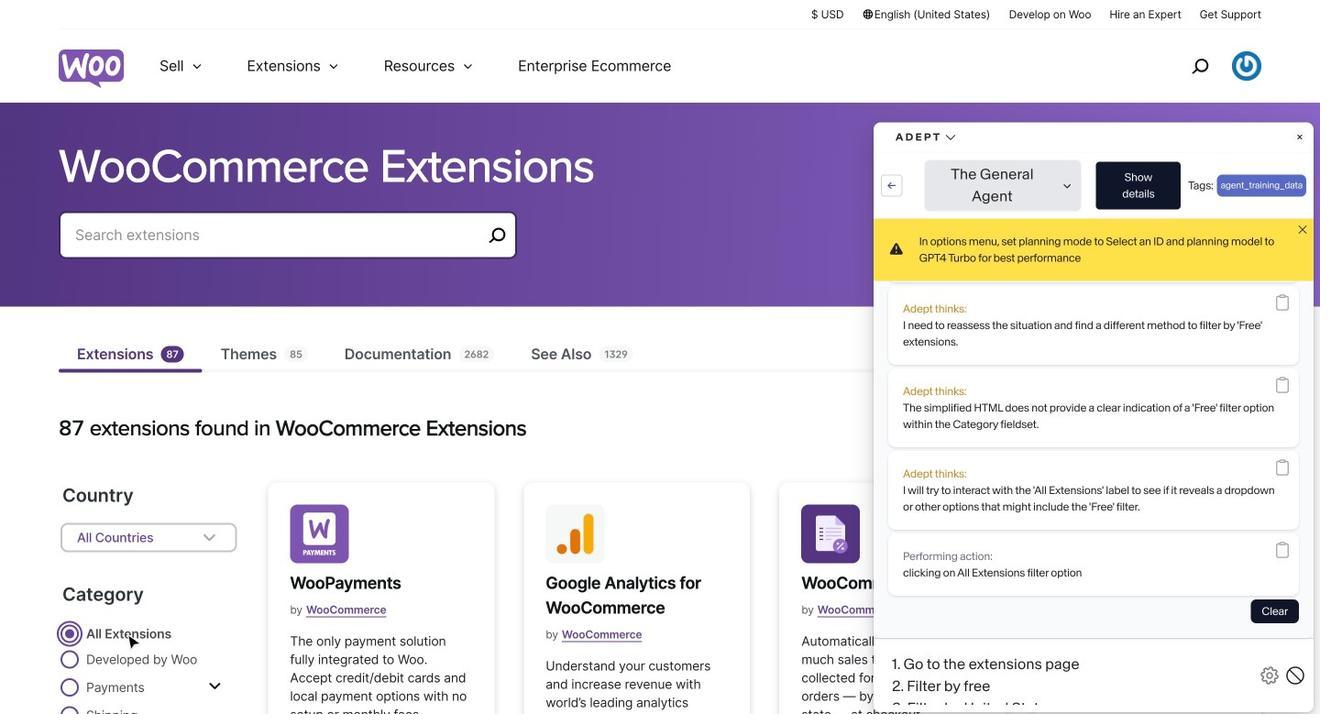 Task type: locate. For each thing, give the bounding box(es) containing it.
Filter countries field
[[61, 523, 237, 715], [77, 526, 186, 550]]

option
[[62, 561, 235, 594], [62, 594, 235, 627], [62, 627, 235, 660], [62, 660, 235, 693], [62, 693, 235, 715]]

search image
[[1186, 51, 1215, 81]]

service navigation menu element
[[1153, 36, 1262, 96]]

3 option from the top
[[62, 627, 235, 660]]

Search extensions search field
[[75, 222, 482, 248]]

None search field
[[59, 211, 517, 281]]

list box
[[62, 561, 235, 715]]

1 option from the top
[[62, 561, 235, 594]]



Task type: describe. For each thing, give the bounding box(es) containing it.
angle down image
[[198, 527, 221, 549]]

show subcategories image
[[209, 680, 221, 694]]

5 option from the top
[[62, 693, 235, 715]]

2 option from the top
[[62, 594, 235, 627]]

open account menu image
[[1233, 51, 1262, 81]]

4 option from the top
[[62, 660, 235, 693]]



